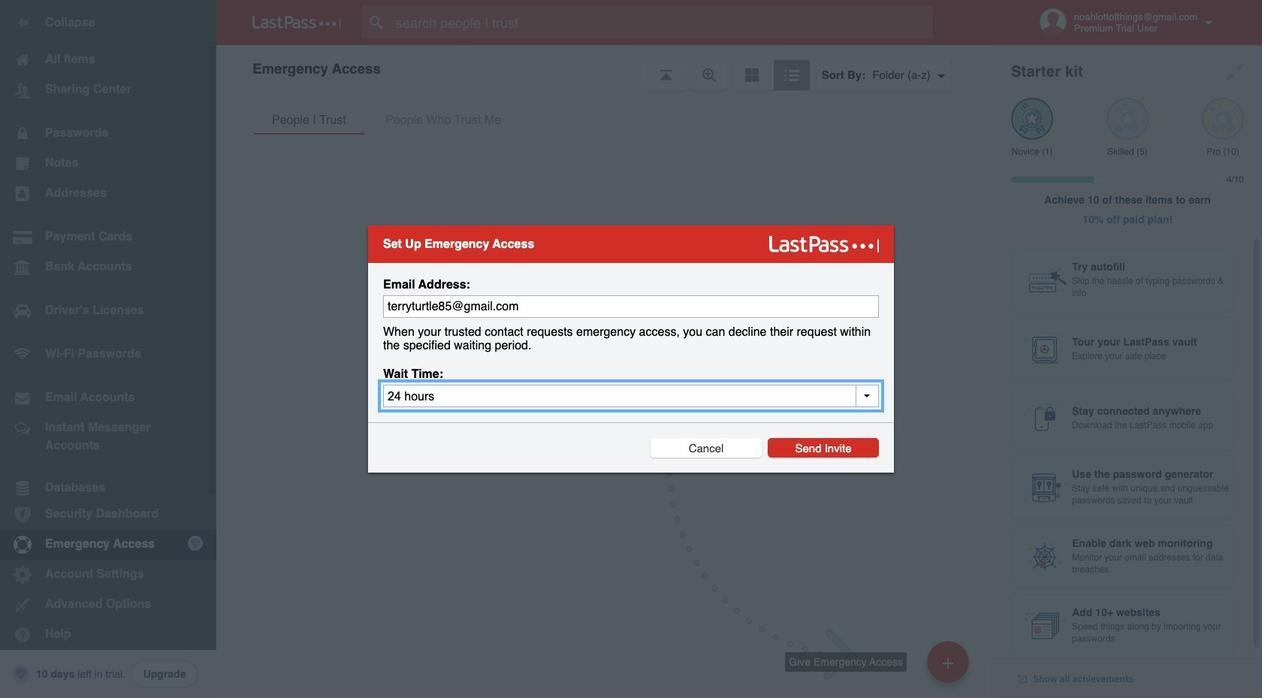 Task type: locate. For each thing, give the bounding box(es) containing it.
new item navigation
[[667, 470, 994, 698]]

dialog
[[368, 225, 894, 473]]

None text field
[[383, 295, 879, 318]]

Search search field
[[362, 6, 963, 39]]



Task type: vqa. For each thing, say whether or not it's contained in the screenshot.
Main navigation NAVIGATION
yes



Task type: describe. For each thing, give the bounding box(es) containing it.
lastpass image
[[253, 16, 341, 29]]

vault options navigation
[[216, 45, 994, 90]]

search people I trust text field
[[362, 6, 963, 39]]

main navigation navigation
[[0, 0, 216, 698]]



